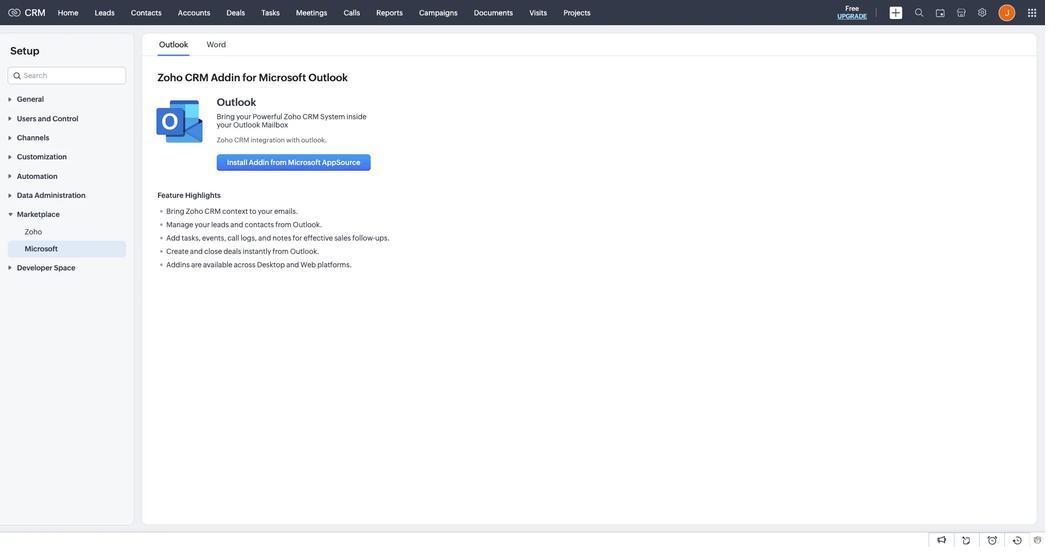 Task type: vqa. For each thing, say whether or not it's contained in the screenshot.
Microsoft inside Marketplace region
yes



Task type: describe. For each thing, give the bounding box(es) containing it.
home
[[58, 8, 78, 17]]

developer space
[[17, 264, 75, 272]]

space
[[54, 264, 75, 272]]

setup
[[10, 45, 39, 57]]

close
[[204, 248, 222, 256]]

profile element
[[993, 0, 1022, 25]]

microsoft inside marketplace region
[[25, 245, 58, 254]]

instantly
[[243, 248, 271, 256]]

system
[[320, 113, 345, 121]]

documents
[[474, 8, 513, 17]]

0 horizontal spatial for
[[243, 72, 257, 83]]

outlook up the system
[[309, 72, 348, 83]]

call
[[228, 234, 239, 243]]

events,
[[202, 234, 226, 243]]

data
[[17, 192, 33, 200]]

logs,
[[241, 234, 257, 243]]

crm link
[[8, 7, 46, 18]]

to
[[250, 208, 256, 216]]

crm down word link
[[185, 72, 209, 83]]

feature highlights
[[158, 192, 221, 200]]

list containing outlook
[[150, 33, 235, 56]]

manage
[[166, 221, 193, 229]]

appsource
[[322, 159, 361, 167]]

contacts link
[[123, 0, 170, 25]]

0 vertical spatial microsoft
[[259, 72, 306, 83]]

install
[[227, 159, 248, 167]]

developer space button
[[0, 258, 134, 277]]

visits link
[[521, 0, 556, 25]]

and left web
[[286, 261, 299, 269]]

zoho inside bring zoho crm context to your emails. manage your leads and contacts from outlook. add tasks, events, call logs, and notes for effective sales follow-ups. create and close deals instantly from outlook. addins are available across desktop and web platforms.
[[186, 208, 203, 216]]

deals link
[[219, 0, 253, 25]]

data administration button
[[0, 186, 134, 205]]

administration
[[34, 192, 86, 200]]

visits
[[530, 8, 547, 17]]

control
[[53, 115, 78, 123]]

home link
[[50, 0, 87, 25]]

general button
[[0, 90, 134, 109]]

your left powerful
[[236, 113, 251, 121]]

and up are
[[190, 248, 203, 256]]

from inside button
[[271, 159, 287, 167]]

install addin from microsoft appsource button
[[217, 155, 371, 171]]

with
[[286, 136, 300, 144]]

zoho link
[[25, 227, 42, 238]]

upgrade
[[838, 13, 867, 20]]

across
[[234, 261, 256, 269]]

bring zoho crm context to your emails. manage your leads and contacts from outlook. add tasks, events, call logs, and notes for effective sales follow-ups. create and close deals instantly from outlook. addins are available across desktop and web platforms.
[[166, 208, 390, 269]]

your up install
[[217, 121, 232, 129]]

inside
[[347, 113, 367, 121]]

zoho for zoho
[[25, 228, 42, 237]]

are
[[191, 261, 202, 269]]

bring inside bring zoho crm context to your emails. manage your leads and contacts from outlook. add tasks, events, call logs, and notes for effective sales follow-ups. create and close deals instantly from outlook. addins are available across desktop and web platforms.
[[166, 208, 184, 216]]

microsoft inside button
[[288, 159, 321, 167]]

outlook down accounts
[[159, 40, 188, 49]]

word link
[[205, 40, 228, 49]]

marketplace
[[17, 211, 60, 219]]

powerful
[[253, 113, 282, 121]]

0 vertical spatial outlook.
[[293, 221, 322, 229]]

meetings link
[[288, 0, 336, 25]]

and down "context"
[[230, 221, 243, 229]]

developer
[[17, 264, 52, 272]]

marketplace region
[[0, 224, 134, 258]]

2 vertical spatial from
[[273, 248, 289, 256]]

integration
[[251, 136, 285, 144]]

and down contacts at the left
[[258, 234, 271, 243]]

emails.
[[274, 208, 298, 216]]

context
[[222, 208, 248, 216]]

users
[[17, 115, 36, 123]]

feature
[[158, 192, 184, 200]]

and inside users and control dropdown button
[[38, 115, 51, 123]]

effective
[[304, 234, 333, 243]]

accounts
[[178, 8, 210, 17]]

projects
[[564, 8, 591, 17]]

word
[[207, 40, 226, 49]]

outlook up integration at the top of the page
[[233, 121, 260, 129]]

campaigns link
[[411, 0, 466, 25]]

outlook down zoho crm addin for microsoft outlook
[[217, 96, 256, 108]]

outlook.
[[301, 136, 327, 144]]



Task type: locate. For each thing, give the bounding box(es) containing it.
0 vertical spatial addin
[[211, 72, 240, 83]]

microsoft down outlook.
[[288, 159, 321, 167]]

0 horizontal spatial bring
[[166, 208, 184, 216]]

web
[[301, 261, 316, 269]]

create menu element
[[884, 0, 909, 25]]

crm left the system
[[303, 113, 319, 121]]

1 horizontal spatial for
[[293, 234, 302, 243]]

automation button
[[0, 167, 134, 186]]

add
[[166, 234, 180, 243]]

0 horizontal spatial addin
[[211, 72, 240, 83]]

calls link
[[336, 0, 368, 25]]

addin inside button
[[249, 159, 269, 167]]

1 horizontal spatial addin
[[249, 159, 269, 167]]

free
[[846, 5, 859, 12]]

None field
[[8, 67, 126, 84]]

1 vertical spatial bring
[[166, 208, 184, 216]]

microsoft link
[[25, 244, 58, 255]]

reports
[[377, 8, 403, 17]]

addin down word
[[211, 72, 240, 83]]

your up tasks,
[[195, 221, 210, 229]]

zoho
[[158, 72, 183, 83], [284, 113, 301, 121], [217, 136, 233, 144], [186, 208, 203, 216], [25, 228, 42, 237]]

leads link
[[87, 0, 123, 25]]

0 vertical spatial from
[[271, 159, 287, 167]]

meetings
[[296, 8, 327, 17]]

channels button
[[0, 128, 134, 147]]

for
[[243, 72, 257, 83], [293, 234, 302, 243]]

crm up install
[[234, 136, 249, 144]]

2 vertical spatial microsoft
[[25, 245, 58, 254]]

outlook. up effective
[[293, 221, 322, 229]]

addin
[[211, 72, 240, 83], [249, 159, 269, 167]]

list
[[150, 33, 235, 56]]

documents link
[[466, 0, 521, 25]]

crm left home
[[25, 7, 46, 18]]

1 vertical spatial addin
[[249, 159, 269, 167]]

1 vertical spatial from
[[276, 221, 292, 229]]

zoho inside outlook bring your powerful zoho crm system inside your outlook mailbox
[[284, 113, 301, 121]]

marketplace button
[[0, 205, 134, 224]]

bring left powerful
[[217, 113, 235, 121]]

deals
[[227, 8, 245, 17]]

ups.
[[375, 234, 390, 243]]

desktop
[[257, 261, 285, 269]]

zoho up with
[[284, 113, 301, 121]]

tasks link
[[253, 0, 288, 25]]

outlook. up web
[[290, 248, 319, 256]]

install addin from microsoft appsource
[[227, 159, 361, 167]]

outlook link
[[158, 40, 190, 49]]

create menu image
[[890, 6, 903, 19]]

follow-
[[353, 234, 375, 243]]

for up powerful
[[243, 72, 257, 83]]

addins
[[166, 261, 190, 269]]

1 vertical spatial microsoft
[[288, 159, 321, 167]]

bring up the manage
[[166, 208, 184, 216]]

calendar image
[[936, 8, 945, 17]]

profile image
[[999, 4, 1016, 21]]

from up notes
[[276, 221, 292, 229]]

platforms.
[[317, 261, 352, 269]]

1 vertical spatial for
[[293, 234, 302, 243]]

notes
[[273, 234, 291, 243]]

zoho crm addin for microsoft outlook
[[158, 72, 348, 83]]

users and control button
[[0, 109, 134, 128]]

reports link
[[368, 0, 411, 25]]

leads
[[95, 8, 115, 17]]

sales
[[335, 234, 351, 243]]

leads
[[211, 221, 229, 229]]

crm up leads
[[205, 208, 221, 216]]

1 vertical spatial outlook.
[[290, 248, 319, 256]]

data administration
[[17, 192, 86, 200]]

bring inside outlook bring your powerful zoho crm system inside your outlook mailbox
[[217, 113, 235, 121]]

and right users
[[38, 115, 51, 123]]

zoho up install
[[217, 136, 233, 144]]

available
[[203, 261, 233, 269]]

outlook
[[159, 40, 188, 49], [309, 72, 348, 83], [217, 96, 256, 108], [233, 121, 260, 129]]

0 vertical spatial bring
[[217, 113, 235, 121]]

crm inside bring zoho crm context to your emails. manage your leads and contacts from outlook. add tasks, events, call logs, and notes for effective sales follow-ups. create and close deals instantly from outlook. addins are available across desktop and web platforms.
[[205, 208, 221, 216]]

customization button
[[0, 147, 134, 167]]

crm
[[25, 7, 46, 18], [185, 72, 209, 83], [303, 113, 319, 121], [234, 136, 249, 144], [205, 208, 221, 216]]

contacts
[[131, 8, 162, 17]]

projects link
[[556, 0, 599, 25]]

search element
[[909, 0, 930, 25]]

crm inside outlook bring your powerful zoho crm system inside your outlook mailbox
[[303, 113, 319, 121]]

your
[[236, 113, 251, 121], [217, 121, 232, 129], [258, 208, 273, 216], [195, 221, 210, 229]]

zoho down feature highlights
[[186, 208, 203, 216]]

automation
[[17, 172, 58, 181]]

outlook bring your powerful zoho crm system inside your outlook mailbox
[[217, 96, 367, 129]]

your right the to
[[258, 208, 273, 216]]

highlights
[[185, 192, 221, 200]]

zoho for zoho crm addin for microsoft outlook
[[158, 72, 183, 83]]

bring
[[217, 113, 235, 121], [166, 208, 184, 216]]

zoho down outlook link
[[158, 72, 183, 83]]

zoho down marketplace
[[25, 228, 42, 237]]

and
[[38, 115, 51, 123], [230, 221, 243, 229], [258, 234, 271, 243], [190, 248, 203, 256], [286, 261, 299, 269]]

deals
[[224, 248, 241, 256]]

zoho inside marketplace region
[[25, 228, 42, 237]]

free upgrade
[[838, 5, 867, 20]]

general
[[17, 95, 44, 104]]

accounts link
[[170, 0, 219, 25]]

from down notes
[[273, 248, 289, 256]]

users and control
[[17, 115, 78, 123]]

campaigns
[[419, 8, 458, 17]]

contacts
[[245, 221, 274, 229]]

calls
[[344, 8, 360, 17]]

addin right install
[[249, 159, 269, 167]]

mailbox
[[262, 121, 288, 129]]

Search text field
[[8, 67, 126, 84]]

search image
[[915, 8, 924, 17]]

from
[[271, 159, 287, 167], [276, 221, 292, 229], [273, 248, 289, 256]]

customization
[[17, 153, 67, 161]]

create
[[166, 248, 189, 256]]

microsoft
[[259, 72, 306, 83], [288, 159, 321, 167], [25, 245, 58, 254]]

microsoft down 'zoho' link
[[25, 245, 58, 254]]

for inside bring zoho crm context to your emails. manage your leads and contacts from outlook. add tasks, events, call logs, and notes for effective sales follow-ups. create and close deals instantly from outlook. addins are available across desktop and web platforms.
[[293, 234, 302, 243]]

tasks,
[[182, 234, 201, 243]]

zoho crm integration with outlook.
[[217, 136, 327, 144]]

zoho for zoho crm integration with outlook.
[[217, 136, 233, 144]]

channels
[[17, 134, 49, 142]]

for right notes
[[293, 234, 302, 243]]

tasks
[[262, 8, 280, 17]]

0 vertical spatial for
[[243, 72, 257, 83]]

from down zoho crm integration with outlook.
[[271, 159, 287, 167]]

microsoft up outlook bring your powerful zoho crm system inside your outlook mailbox
[[259, 72, 306, 83]]

1 horizontal spatial bring
[[217, 113, 235, 121]]



